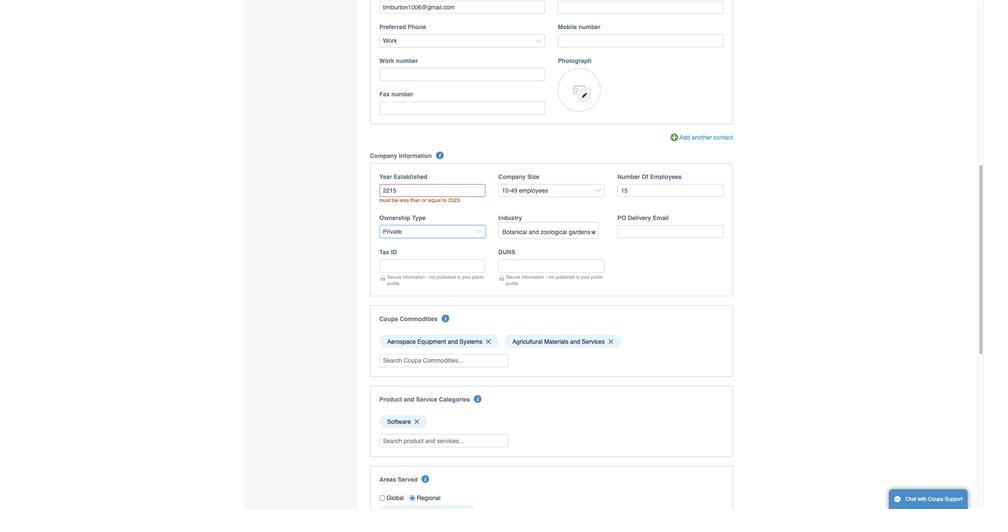 Task type: locate. For each thing, give the bounding box(es) containing it.
1 vertical spatial additional information image
[[442, 315, 449, 323]]

2 - from the left
[[545, 275, 547, 280]]

2 horizontal spatial and
[[570, 338, 580, 345]]

1 horizontal spatial and
[[448, 338, 458, 345]]

photograph image
[[558, 68, 601, 112]]

regional
[[417, 495, 441, 502]]

Year Established text field
[[379, 184, 486, 197]]

add another contact button
[[670, 133, 733, 143]]

coupa inside button
[[928, 497, 943, 503]]

1 secure from the left
[[387, 275, 401, 280]]

software
[[387, 419, 411, 425]]

1 vertical spatial coupa
[[928, 497, 943, 503]]

- down duns text box
[[545, 275, 547, 280]]

0 vertical spatial company
[[370, 152, 397, 159]]

None text field
[[379, 1, 545, 14]]

number
[[579, 24, 601, 31], [396, 57, 418, 64], [391, 91, 413, 98]]

chat
[[905, 497, 916, 503]]

work
[[379, 57, 394, 64]]

to down "tax id" 'text box'
[[457, 275, 461, 280]]

1 horizontal spatial secure
[[506, 275, 520, 280]]

phone
[[408, 24, 426, 31]]

selected list box
[[376, 333, 727, 351], [376, 413, 727, 431]]

1 horizontal spatial published
[[556, 275, 575, 280]]

1 your from the left
[[462, 275, 471, 280]]

coupa up the aerospace
[[379, 316, 398, 323]]

None radio
[[379, 496, 385, 501], [410, 496, 415, 501], [379, 496, 385, 501], [410, 496, 415, 501]]

secure information - not published to your public profile for tax id
[[387, 275, 484, 286]]

- for duns
[[545, 275, 547, 280]]

1 horizontal spatial to
[[457, 275, 461, 280]]

coupa
[[379, 316, 398, 323], [928, 497, 943, 503]]

and for materials
[[570, 338, 580, 345]]

2 selected list box from the top
[[376, 413, 727, 431]]

and inside option
[[448, 338, 458, 345]]

mobile
[[558, 24, 577, 31]]

size
[[527, 173, 539, 180]]

fax number
[[379, 91, 413, 98]]

fax
[[379, 91, 390, 98]]

profile
[[387, 281, 399, 286], [506, 281, 518, 286]]

add
[[679, 134, 690, 141]]

to for duns
[[576, 275, 580, 280]]

0 horizontal spatial -
[[426, 275, 428, 280]]

published down duns text box
[[556, 275, 575, 280]]

1 profile from the left
[[387, 281, 399, 286]]

type
[[412, 215, 426, 221]]

1 selected list box from the top
[[376, 333, 727, 351]]

0 horizontal spatial public
[[472, 275, 484, 280]]

company left size
[[498, 173, 526, 180]]

secure down the duns
[[506, 275, 520, 280]]

- down "tax id" 'text box'
[[426, 275, 428, 280]]

2 profile from the left
[[506, 281, 518, 286]]

and left systems
[[448, 338, 458, 345]]

aerospace
[[387, 338, 416, 345]]

1 horizontal spatial public
[[591, 275, 603, 280]]

2 vertical spatial additional information image
[[422, 476, 429, 483]]

public
[[472, 275, 484, 280], [591, 275, 603, 280]]

additional information image up aerospace equipment and systems option
[[442, 315, 449, 323]]

information for tax id
[[403, 275, 425, 280]]

your down duns text box
[[581, 275, 590, 280]]

id
[[391, 249, 397, 256]]

1 - from the left
[[426, 275, 428, 280]]

secure
[[387, 275, 401, 280], [506, 275, 520, 280]]

work number
[[379, 57, 418, 64]]

served
[[398, 476, 418, 483]]

not down "tax id" 'text box'
[[429, 275, 435, 280]]

materials
[[544, 338, 569, 345]]

published
[[437, 275, 456, 280], [556, 275, 575, 280]]

- for tax id
[[426, 275, 428, 280]]

Search product and services... field
[[379, 435, 508, 448]]

published down "tax id" 'text box'
[[437, 275, 456, 280]]

1 horizontal spatial profile
[[506, 281, 518, 286]]

secure information - not published to your public profile down "tax id" 'text box'
[[387, 275, 484, 286]]

0 horizontal spatial not
[[429, 275, 435, 280]]

and left 'service'
[[404, 396, 414, 403]]

0 vertical spatial selected list box
[[376, 333, 727, 351]]

selected list box containing software
[[376, 413, 727, 431]]

company for company size
[[498, 173, 526, 180]]

service
[[416, 396, 437, 403]]

and
[[448, 338, 458, 345], [570, 338, 580, 345], [404, 396, 414, 403]]

secure information - not published to your public profile for duns
[[506, 275, 603, 286]]

secure information - not published to your public profile down duns text box
[[506, 275, 603, 286]]

information down "tax id" 'text box'
[[403, 275, 425, 280]]

mobile number
[[558, 24, 601, 31]]

coupa right with in the bottom of the page
[[928, 497, 943, 503]]

-
[[426, 275, 428, 280], [545, 275, 547, 280]]

2 public from the left
[[591, 275, 603, 280]]

number right fax
[[391, 91, 413, 98]]

0 horizontal spatial profile
[[387, 281, 399, 286]]

0 horizontal spatial secure
[[387, 275, 401, 280]]

2 secure from the left
[[506, 275, 520, 280]]

and left services
[[570, 338, 580, 345]]

and inside option
[[570, 338, 580, 345]]

PO Delivery Email text field
[[617, 225, 724, 238]]

1 horizontal spatial your
[[581, 275, 590, 280]]

profile down id
[[387, 281, 399, 286]]

company up year
[[370, 152, 397, 159]]

1 public from the left
[[472, 275, 484, 280]]

1 horizontal spatial company
[[498, 173, 526, 180]]

agricultural
[[513, 338, 543, 345]]

aerospace equipment and systems option
[[379, 335, 499, 348]]

2 secure information - not published to your public profile from the left
[[506, 275, 603, 286]]

of
[[642, 173, 648, 180]]

0 vertical spatial additional information image
[[436, 152, 444, 159]]

1 vertical spatial company
[[498, 173, 526, 180]]

0 horizontal spatial secure information - not published to your public profile
[[387, 275, 484, 286]]

2 horizontal spatial to
[[576, 275, 580, 280]]

company
[[370, 152, 397, 159], [498, 173, 526, 180]]

be
[[392, 198, 398, 204]]

information
[[399, 152, 432, 159], [403, 275, 425, 280], [522, 275, 544, 280]]

not
[[429, 275, 435, 280], [548, 275, 554, 280]]

selected list box for coupa commodities
[[376, 333, 727, 351]]

chat with coupa support button
[[889, 490, 968, 509]]

0 horizontal spatial coupa
[[379, 316, 398, 323]]

ownership type
[[379, 215, 426, 221]]

0 vertical spatial number
[[579, 24, 601, 31]]

additional information image right served
[[422, 476, 429, 483]]

published for duns
[[556, 275, 575, 280]]

selected list box containing aerospace equipment and systems
[[376, 333, 727, 351]]

0 horizontal spatial company
[[370, 152, 397, 159]]

0 horizontal spatial to
[[442, 198, 447, 204]]

additional information image up year established text box
[[436, 152, 444, 159]]

to down duns text box
[[576, 275, 580, 280]]

areas served
[[379, 476, 418, 483]]

0 horizontal spatial published
[[437, 275, 456, 280]]

information down duns text box
[[522, 275, 544, 280]]

year
[[379, 173, 392, 180]]

number right work
[[396, 57, 418, 64]]

year established
[[379, 173, 427, 180]]

to for tax id
[[457, 275, 461, 280]]

additional information image
[[436, 152, 444, 159], [442, 315, 449, 323], [422, 476, 429, 483]]

your down "tax id" 'text box'
[[462, 275, 471, 280]]

1 secure information - not published to your public profile from the left
[[387, 275, 484, 286]]

secure information - not published to your public profile
[[387, 275, 484, 286], [506, 275, 603, 286]]

must be less than or equal to 2023
[[379, 198, 460, 204]]

to
[[442, 198, 447, 204], [457, 275, 461, 280], [576, 275, 580, 280]]

support
[[945, 497, 963, 503]]

to left "2023"
[[442, 198, 447, 204]]

1 not from the left
[[429, 275, 435, 280]]

Search Coupa Commodities... field
[[379, 354, 508, 367]]

number for fax number
[[391, 91, 413, 98]]

not for tax id
[[429, 275, 435, 280]]

additional information image
[[474, 395, 482, 403]]

company size
[[498, 173, 539, 180]]

2 vertical spatial number
[[391, 91, 413, 98]]

1 horizontal spatial coupa
[[928, 497, 943, 503]]

secure down id
[[387, 275, 401, 280]]

0 vertical spatial coupa
[[379, 316, 398, 323]]

change image image
[[581, 92, 587, 98]]

profile down the duns
[[506, 281, 518, 286]]

1 vertical spatial selected list box
[[376, 413, 727, 431]]

1 vertical spatial number
[[396, 57, 418, 64]]

2 published from the left
[[556, 275, 575, 280]]

number right mobile
[[579, 24, 601, 31]]

industry
[[498, 215, 522, 221]]

1 horizontal spatial not
[[548, 275, 554, 280]]

1 published from the left
[[437, 275, 456, 280]]

1 horizontal spatial -
[[545, 275, 547, 280]]

not down duns text box
[[548, 275, 554, 280]]

0 horizontal spatial your
[[462, 275, 471, 280]]

2 your from the left
[[581, 275, 590, 280]]

employees
[[650, 173, 682, 180]]

add another contact
[[679, 134, 733, 141]]

2 not from the left
[[548, 275, 554, 280]]

your
[[462, 275, 471, 280], [581, 275, 590, 280]]

1 horizontal spatial secure information - not published to your public profile
[[506, 275, 603, 286]]



Task type: vqa. For each thing, say whether or not it's contained in the screenshot.
'Selected' "list box" containing Software
yes



Task type: describe. For each thing, give the bounding box(es) containing it.
with
[[918, 497, 927, 503]]

additional information image for company information
[[436, 152, 444, 159]]

number
[[617, 173, 640, 180]]

information for duns
[[522, 275, 544, 280]]

services
[[582, 338, 605, 345]]

ownership
[[379, 215, 410, 221]]

published for tax id
[[437, 275, 456, 280]]

another
[[692, 134, 712, 141]]

company for company information
[[370, 152, 397, 159]]

2023
[[448, 198, 460, 204]]

equal
[[428, 198, 441, 204]]

than
[[410, 198, 421, 204]]

not for duns
[[548, 275, 554, 280]]

systems
[[460, 338, 483, 345]]

contact
[[714, 134, 733, 141]]

company information
[[370, 152, 432, 159]]

established
[[394, 173, 427, 180]]

global
[[386, 495, 404, 502]]

product and service categories
[[379, 396, 470, 403]]

Role text field
[[558, 1, 724, 14]]

your for duns
[[581, 275, 590, 280]]

aerospace equipment and systems
[[387, 338, 483, 345]]

profile for tax id
[[387, 281, 399, 286]]

must
[[379, 198, 391, 204]]

information up established
[[399, 152, 432, 159]]

and for equipment
[[448, 338, 458, 345]]

photograph
[[558, 57, 592, 64]]

tax id
[[379, 249, 397, 256]]

profile for duns
[[506, 281, 518, 286]]

Fax number text field
[[379, 102, 545, 115]]

chat with coupa support
[[905, 497, 963, 503]]

po delivery email
[[617, 215, 669, 221]]

email
[[653, 215, 669, 221]]

selected list box for product and service categories
[[376, 413, 727, 431]]

duns
[[498, 249, 515, 256]]

software option
[[379, 415, 427, 429]]

secure for duns
[[506, 275, 520, 280]]

tax
[[379, 249, 389, 256]]

commodities
[[400, 316, 438, 323]]

public for duns
[[591, 275, 603, 280]]

preferred phone
[[379, 24, 426, 31]]

Industry text field
[[499, 226, 598, 239]]

public for tax id
[[472, 275, 484, 280]]

agricultural materials and services option
[[505, 335, 621, 348]]

preferred
[[379, 24, 406, 31]]

additional information image for areas served
[[422, 476, 429, 483]]

equipment
[[418, 338, 446, 345]]

DUNS text field
[[498, 260, 605, 273]]

number for work number
[[396, 57, 418, 64]]

Mobile number text field
[[558, 34, 724, 48]]

delivery
[[628, 215, 651, 221]]

less
[[400, 198, 409, 204]]

po
[[617, 215, 626, 221]]

Tax ID text field
[[379, 260, 486, 273]]

areas
[[379, 476, 396, 483]]

Number Of Employees text field
[[617, 184, 724, 197]]

agricultural materials and services
[[513, 338, 605, 345]]

product
[[379, 396, 402, 403]]

Work number text field
[[379, 68, 545, 81]]

number for mobile number
[[579, 24, 601, 31]]

coupa commodities
[[379, 316, 438, 323]]

0 horizontal spatial and
[[404, 396, 414, 403]]

selected areas list box
[[376, 504, 727, 509]]

secure for tax id
[[387, 275, 401, 280]]

categories
[[439, 396, 470, 403]]

number of employees
[[617, 173, 682, 180]]

or
[[422, 198, 427, 204]]

your for tax id
[[462, 275, 471, 280]]

additional information image for coupa commodities
[[442, 315, 449, 323]]



